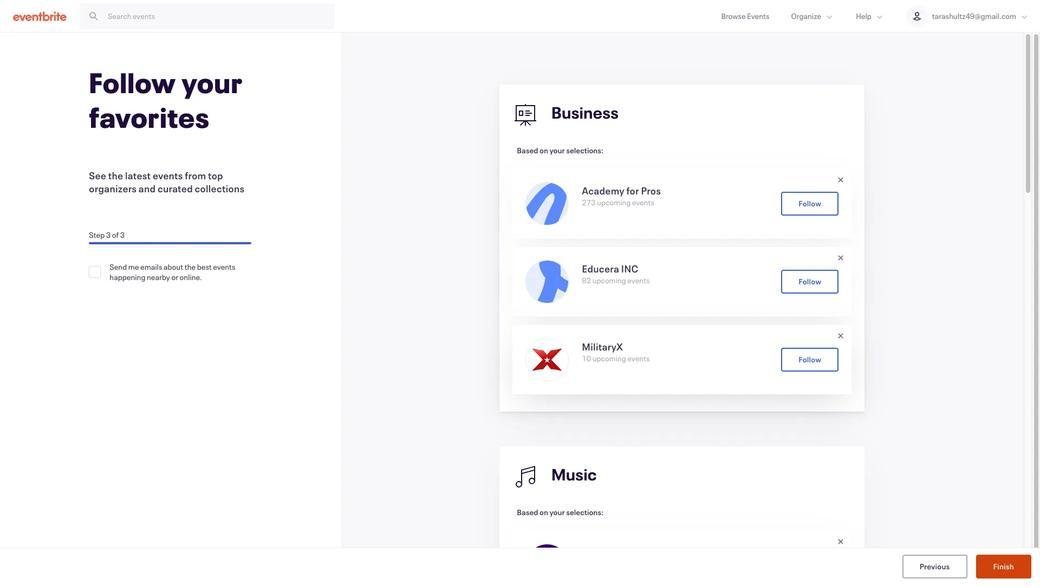 Task type: describe. For each thing, give the bounding box(es) containing it.
on for business
[[540, 145, 548, 156]]

step 3 of 3
[[89, 230, 125, 240]]

help
[[856, 11, 872, 21]]

browse events
[[722, 11, 770, 21]]

organize
[[791, 11, 822, 21]]

events inside see the latest events from top organizers and curated collections
[[153, 169, 183, 182]]

emails
[[140, 262, 162, 272]]

and
[[139, 182, 156, 195]]

me
[[128, 262, 139, 272]]

your for music
[[550, 507, 565, 518]]

events inside militaryx 10 upcoming events
[[628, 353, 650, 364]]

business
[[552, 102, 619, 123]]

send
[[110, 262, 127, 272]]

finish button
[[976, 555, 1032, 579]]

nearby
[[147, 272, 170, 282]]

see the latest events from top organizers and curated collections
[[89, 169, 245, 195]]

follow for militaryx
[[799, 354, 822, 364]]

favorites
[[89, 99, 210, 135]]

1 3 from the left
[[106, 230, 111, 240]]

progressbar progress bar
[[89, 242, 252, 244]]

music
[[552, 464, 597, 485]]

the evening muse
[[582, 546, 664, 559]]

based for business
[[517, 145, 538, 156]]

10
[[582, 353, 591, 364]]

the
[[582, 546, 599, 559]]

of
[[112, 230, 119, 240]]

organize link
[[781, 0, 846, 32]]

follow for educera inc
[[799, 276, 822, 286]]

selections: for music
[[566, 507, 604, 518]]

from
[[185, 169, 206, 182]]

follow button for academy for pros
[[782, 192, 839, 216]]

militaryx 10 upcoming events
[[582, 340, 650, 364]]

follow button for militaryx
[[782, 348, 839, 372]]

academy
[[582, 184, 625, 197]]

previous
[[920, 561, 950, 571]]

eventbrite image
[[13, 11, 67, 21]]

finish
[[994, 561, 1014, 571]]

or
[[172, 272, 178, 282]]

previous button
[[903, 555, 968, 579]]

82
[[582, 275, 591, 286]]

based for music
[[517, 507, 538, 518]]

happening
[[110, 272, 145, 282]]



Task type: locate. For each thing, give the bounding box(es) containing it.
events
[[153, 169, 183, 182], [632, 197, 655, 208], [213, 262, 235, 272], [628, 275, 650, 286], [628, 353, 650, 364]]

0 vertical spatial follow button
[[782, 192, 839, 216]]

collections
[[195, 182, 245, 195]]

the inside the send me emails about the best events happening nearby or online.
[[185, 262, 196, 272]]

the left best at top
[[185, 262, 196, 272]]

best
[[197, 262, 212, 272]]

about
[[164, 262, 183, 272]]

upcoming inside educera inc 82 upcoming events
[[593, 275, 626, 286]]

browse events link
[[711, 0, 781, 32]]

1 vertical spatial on
[[540, 507, 548, 518]]

the inside see the latest events from top organizers and curated collections
[[108, 169, 123, 182]]

273
[[582, 197, 596, 208]]

selections: down music
[[566, 507, 604, 518]]

upcoming right 273
[[597, 197, 631, 208]]

for
[[627, 184, 639, 197]]

1 based on your selections: from the top
[[517, 145, 604, 156]]

your for business
[[550, 145, 565, 156]]

pros
[[641, 184, 661, 197]]

1 vertical spatial your
[[550, 145, 565, 156]]

2 based from the top
[[517, 507, 538, 518]]

see
[[89, 169, 106, 182]]

send me emails about the best events happening nearby or online.
[[110, 262, 235, 282]]

2 selections: from the top
[[566, 507, 604, 518]]

based on your selections: down music
[[517, 507, 604, 518]]

2 on from the top
[[540, 507, 548, 518]]

inc
[[621, 262, 639, 275]]

follow button
[[782, 192, 839, 216], [782, 270, 839, 294], [782, 348, 839, 372]]

1 vertical spatial based on your selections:
[[517, 507, 604, 518]]

2 vertical spatial follow button
[[782, 348, 839, 372]]

tarashultz49@gmail.com link
[[896, 0, 1041, 32]]

0 vertical spatial the
[[108, 169, 123, 182]]

academy for pros 273 upcoming events
[[582, 184, 661, 208]]

upcoming inside academy for pros 273 upcoming events
[[597, 197, 631, 208]]

step
[[89, 230, 105, 240]]

events inside the send me emails about the best events happening nearby or online.
[[213, 262, 235, 272]]

upcoming
[[597, 197, 631, 208], [593, 275, 626, 286], [593, 353, 626, 364]]

your inside follow your favorites
[[182, 64, 243, 101]]

follow your favorites
[[89, 64, 243, 135]]

1 horizontal spatial the
[[185, 262, 196, 272]]

1 vertical spatial selections:
[[566, 507, 604, 518]]

3 right of
[[120, 230, 125, 240]]

upcoming right 82
[[593, 275, 626, 286]]

0 horizontal spatial 3
[[106, 230, 111, 240]]

1 horizontal spatial 3
[[120, 230, 125, 240]]

1 follow button from the top
[[782, 192, 839, 216]]

0 vertical spatial selections:
[[566, 145, 604, 156]]

0 vertical spatial upcoming
[[597, 197, 631, 208]]

your
[[182, 64, 243, 101], [550, 145, 565, 156], [550, 507, 565, 518]]

1 selections: from the top
[[566, 145, 604, 156]]

events right militaryx
[[628, 353, 650, 364]]

1 vertical spatial based
[[517, 507, 538, 518]]

3 follow button from the top
[[782, 348, 839, 372]]

on for music
[[540, 507, 548, 518]]

follow inside follow your favorites
[[89, 64, 176, 101]]

events right best at top
[[213, 262, 235, 272]]

follow button for educera inc
[[782, 270, 839, 294]]

events right educera
[[628, 275, 650, 286]]

curated
[[158, 182, 193, 195]]

top
[[208, 169, 223, 182]]

militaryx
[[582, 340, 623, 353]]

events inside educera inc 82 upcoming events
[[628, 275, 650, 286]]

tarashultz49@gmail.com
[[933, 11, 1017, 21]]

based on your selections:
[[517, 145, 604, 156], [517, 507, 604, 518]]

evening
[[601, 546, 637, 559]]

events
[[747, 11, 770, 21]]

1 vertical spatial upcoming
[[593, 275, 626, 286]]

online.
[[180, 272, 202, 282]]

upcoming inside militaryx 10 upcoming events
[[593, 353, 626, 364]]

0 vertical spatial on
[[540, 145, 548, 156]]

0 vertical spatial based on your selections:
[[517, 145, 604, 156]]

organizers
[[89, 182, 137, 195]]

events inside academy for pros 273 upcoming events
[[632, 197, 655, 208]]

latest
[[125, 169, 151, 182]]

selections: down business
[[566, 145, 604, 156]]

educera inc 82 upcoming events
[[582, 262, 650, 286]]

1 based from the top
[[517, 145, 538, 156]]

the evening muse link
[[569, 544, 664, 585]]

3
[[106, 230, 111, 240], [120, 230, 125, 240]]

2 based on your selections: from the top
[[517, 507, 604, 518]]

educera
[[582, 262, 619, 275]]

upcoming right 10 at bottom right
[[593, 353, 626, 364]]

selections: for business
[[566, 145, 604, 156]]

events right 'academy'
[[632, 197, 655, 208]]

on
[[540, 145, 548, 156], [540, 507, 548, 518]]

0 horizontal spatial the
[[108, 169, 123, 182]]

2 vertical spatial your
[[550, 507, 565, 518]]

events left from
[[153, 169, 183, 182]]

3 left of
[[106, 230, 111, 240]]

based
[[517, 145, 538, 156], [517, 507, 538, 518]]

1 vertical spatial the
[[185, 262, 196, 272]]

help link
[[846, 0, 896, 32]]

muse
[[639, 546, 664, 559]]

2 3 from the left
[[120, 230, 125, 240]]

2 follow button from the top
[[782, 270, 839, 294]]

the
[[108, 169, 123, 182], [185, 262, 196, 272]]

1 on from the top
[[540, 145, 548, 156]]

follow
[[89, 64, 176, 101], [799, 198, 822, 208], [799, 276, 822, 286], [799, 354, 822, 364]]

selections:
[[566, 145, 604, 156], [566, 507, 604, 518]]

1 vertical spatial follow button
[[782, 270, 839, 294]]

based on your selections: down business
[[517, 145, 604, 156]]

browse
[[722, 11, 746, 21]]

0 vertical spatial your
[[182, 64, 243, 101]]

based on your selections: for music
[[517, 507, 604, 518]]

2 vertical spatial upcoming
[[593, 353, 626, 364]]

based on your selections: for business
[[517, 145, 604, 156]]

follow for academy for pros
[[799, 198, 822, 208]]

0 vertical spatial based
[[517, 145, 538, 156]]

the right see
[[108, 169, 123, 182]]



Task type: vqa. For each thing, say whether or not it's contained in the screenshot.
Event for Event venues "link"
no



